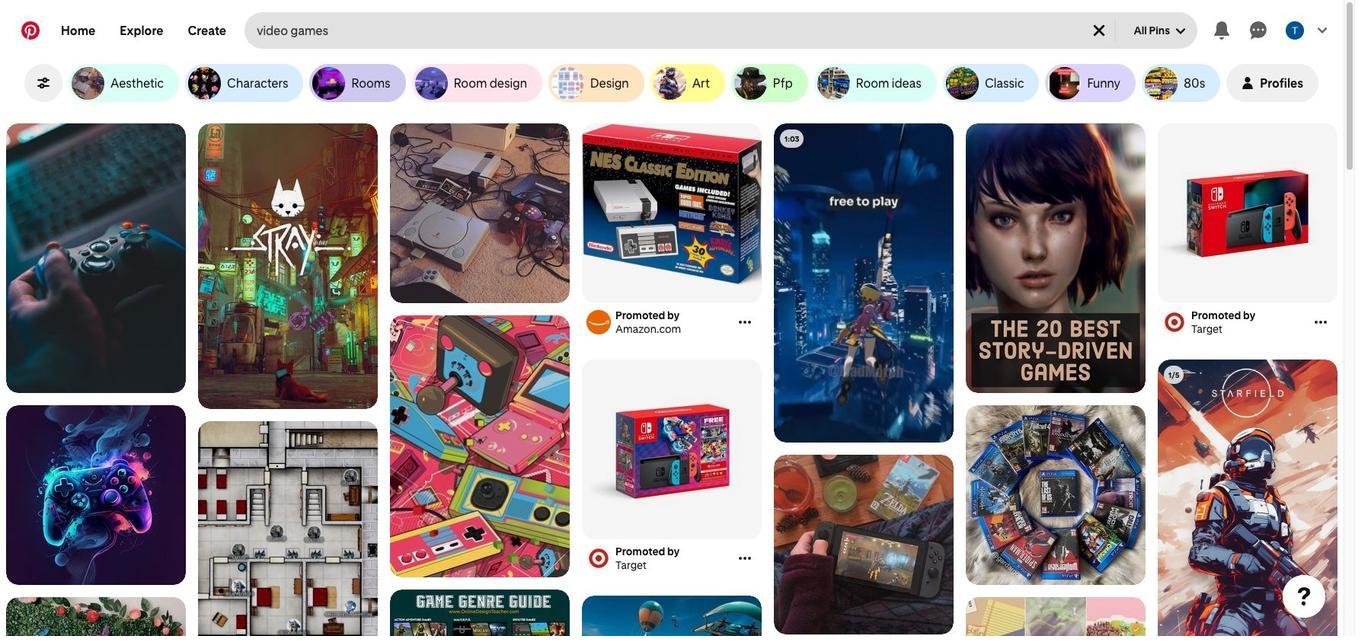 Task type: vqa. For each thing, say whether or not it's contained in the screenshot.
right the this contains an image of:
yes



Task type: locate. For each thing, give the bounding box(es) containing it.
0 horizontal spatial this contains an image of: image
[[6, 597, 186, 636]]

this contains an image of: pin by the video game life on playstation tips and tricks in 2018 | pinterest | games, videogames and video games image
[[390, 123, 570, 303]]

play at home or on the go with one system the nintendo switch™ system is designed to go wherever you do, instantly transforming from a home console you play on tv to a portable system you can play anywhere. so you get more time to play the games you love, however you like. enjoy three modes in one system tv mode: connect your system to the tv using the included dock to enjoy a traditional gaming experience in hd. handheld mode: bring your games on your next travel adventure, or simply carve out image
[[1158, 123, 1338, 303]]

1 horizontal spatial this contains an image of: image
[[774, 455, 954, 635]]

list
[[0, 123, 1356, 636]]

this contains an image of: the 25 best interactive story games image
[[966, 123, 1146, 393]]

filter image
[[37, 77, 50, 89]]

tara schultz image
[[1286, 21, 1305, 40]]

this contains an image of: image
[[774, 455, 954, 635], [6, 597, 186, 636]]

custom mobile wallpapers (9:16) for the upcoming starfield video game from bethesda, releasing on #xbox and pc image
[[1158, 360, 1338, 636]]

this contains: video gaming console mini nes classic edition system, pre-loaded 30 original official nes games image
[[582, 123, 762, 285]]

dropdown image
[[1177, 27, 1186, 36]]

this contains an image of: popular graphic design trends in 2016 image
[[390, 316, 570, 579]]

this bundle has everything you need to start your super mario™ adventures, including a nintendo switch™ system with neon red and neon blue joy-con™ controllers. plus, enjoy an added $68 value* with a download code for the full mario kart™ 8 deluxe game and a 3-month nintendo switch online individual membership**. you can start multiplayer races right out of the box—just pass a joy-con controller to a friend and play together on the same system. or pick up more controllers (sold separately) and g image
[[582, 360, 762, 540]]

this contains an image of: 10+ video game stray phone wallpapers - fisoloji | kitty games, game art, iphone wallpaper image
[[198, 123, 378, 409]]



Task type: describe. For each thing, give the bounding box(es) containing it.
this contains an image of: premium photo | cyberpunk gaming controller gamepad joystick illustration image
[[6, 405, 186, 585]]

this contains: the ultimate list of cozy switch games image
[[966, 597, 1146, 636]]

this contains an image of: playstation games image
[[966, 405, 1146, 585]]

fortnite is so back. image
[[582, 596, 762, 636]]

Search text field
[[257, 12, 1078, 49]]

this contains an image of: video game censorship — briana aea image
[[6, 123, 186, 393]]

person image
[[1242, 77, 1255, 89]]

this open world anime game looks amazing, follow madmorph on tiktok, instagram and youtube for more image
[[774, 123, 954, 443]]

this contains an image of: game genres image
[[390, 590, 570, 636]]



